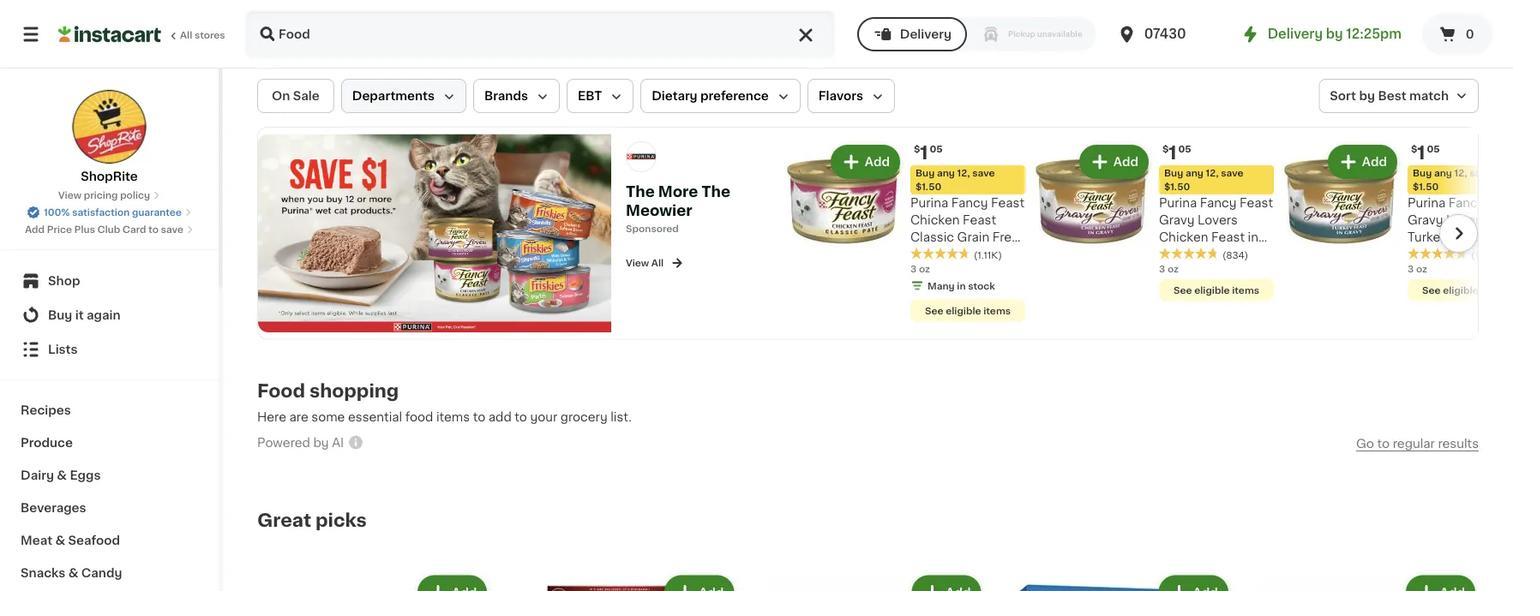 Task type: vqa. For each thing, say whether or not it's contained in the screenshot.
29
no



Task type: describe. For each thing, give the bounding box(es) containing it.
great
[[257, 512, 311, 530]]

$ 1 05 for purina fancy feas
[[1411, 144, 1440, 162]]

eligible for purina fancy feas
[[1443, 285, 1478, 295]]

snacks
[[21, 568, 65, 580]]

fancy for lovers
[[1200, 197, 1237, 209]]

$ for purina fancy feas
[[1411, 144, 1417, 154]]

sort
[[1330, 90, 1356, 102]]

dietary preference
[[652, 90, 769, 102]]

2 vertical spatial cat
[[1159, 283, 1181, 295]]

eligible for purina fancy feast gravy lovers chicken feast in gravy gourmet cat food in wet cat food gravy
[[1194, 285, 1230, 295]]

purina fancy feast gravy lovers chicken feast in gravy gourmet cat food in wet cat food gravy
[[1159, 197, 1273, 295]]

all stores
[[180, 30, 225, 40]]

05 for purina fancy feast chicken feast classic grain free wet cat food pate
[[930, 144, 943, 154]]

Search field
[[247, 12, 833, 57]]

by for sort
[[1359, 90, 1375, 102]]

it
[[75, 309, 84, 321]]

snacks & candy link
[[10, 557, 208, 590]]

buy for purina fancy feas
[[1413, 168, 1432, 178]]

feas
[[1488, 197, 1513, 209]]

ai
[[332, 437, 344, 449]]

& for dairy
[[57, 470, 67, 482]]

shop link
[[10, 264, 208, 298]]

feast up gourmet
[[1211, 231, 1245, 243]]

meat
[[21, 535, 52, 547]]

food shopping
[[257, 382, 399, 400]]

nsored
[[645, 224, 679, 234]]

on
[[272, 90, 290, 102]]

& for meat
[[55, 535, 65, 547]]

see for purina fancy feast chicken feast classic grain free wet cat food pate
[[925, 306, 943, 315]]

3 oz for gravy
[[1159, 264, 1179, 273]]

view all
[[626, 258, 664, 268]]

add for purina fancy feast chicken feast classic grain free wet cat food pate
[[865, 156, 890, 168]]

lovers
[[1198, 214, 1238, 226]]

view for view pricing policy
[[58, 191, 81, 200]]

100%
[[44, 208, 70, 217]]

dietary preference button
[[641, 79, 800, 113]]

chicken inside the purina fancy feast gravy lovers chicken feast in gravy gourmet cat food in wet cat food gravy
[[1159, 231, 1208, 243]]

3 oz for wet
[[910, 264, 930, 273]]

spo
[[626, 224, 645, 234]]

100% satisfaction guarantee button
[[27, 202, 192, 219]]

oz for wet
[[919, 264, 930, 273]]

07430 button
[[1117, 10, 1220, 58]]

by for delivery
[[1326, 28, 1343, 40]]

1 for purina fancy feas
[[1417, 144, 1425, 162]]

1 for purina fancy feast chicken feast classic grain free wet cat food pate
[[920, 144, 928, 162]]

to right the add
[[515, 411, 527, 423]]

food inside purina fancy feast chicken feast classic grain free wet cat food pate
[[962, 249, 993, 261]]

1 the from the left
[[626, 185, 655, 199]]

service type group
[[857, 17, 1096, 51]]

0 button
[[1422, 14, 1493, 55]]

shop
[[48, 275, 80, 287]]

the more the meowier image
[[258, 134, 611, 333]]

snacks & candy
[[21, 568, 122, 580]]

go
[[1356, 438, 1374, 450]]

add button for gravy
[[1081, 147, 1147, 177]]

100% satisfaction guarantee
[[44, 208, 182, 217]]

great picks
[[257, 512, 367, 530]]

view pricing policy link
[[58, 189, 160, 202]]

12:25pm
[[1346, 28, 1402, 40]]

feast up the (834)
[[1240, 197, 1273, 209]]

feast up free
[[991, 197, 1024, 209]]

flavors button
[[807, 79, 895, 113]]

brands button
[[473, 79, 560, 113]]

all stores link
[[58, 10, 226, 58]]

05 for purina fancy feas
[[1427, 144, 1440, 154]]

see for purina fancy feas
[[1422, 285, 1441, 295]]

results
[[1438, 438, 1479, 450]]

go to regular results button
[[1356, 437, 1479, 451]]

recipes link
[[10, 394, 208, 427]]

classic
[[910, 231, 954, 243]]

07430
[[1144, 28, 1186, 40]]

save for purina fancy feast gravy lovers chicken feast in gravy gourmet cat food in wet cat food gravy
[[1221, 168, 1243, 178]]

pate
[[996, 249, 1023, 261]]

food
[[405, 411, 433, 423]]

3 for gravy
[[1159, 264, 1165, 273]]

to inside button
[[1377, 438, 1390, 450]]

see eligible items for purina fancy feast chicken feast classic grain free wet cat food pate
[[925, 306, 1011, 315]]

on sale
[[272, 90, 320, 102]]

feast up the grain
[[963, 214, 996, 226]]

seafood
[[68, 535, 120, 547]]

delivery for delivery by 12:25pm
[[1268, 28, 1323, 40]]

here are some essential food items to add to your grocery list.
[[257, 411, 632, 423]]

eggs
[[70, 470, 101, 482]]

3 3 oz from the left
[[1408, 264, 1427, 273]]

brands
[[484, 90, 528, 102]]

05 for purina fancy feast gravy lovers chicken feast in gravy gourmet cat food in wet cat food gravy
[[1178, 144, 1191, 154]]

essential
[[348, 411, 402, 423]]

3 for wet
[[910, 264, 917, 273]]

see for purina fancy feast gravy lovers chicken feast in gravy gourmet cat food in wet cat food gravy
[[1174, 285, 1192, 295]]

view pricing policy
[[58, 191, 150, 200]]

buy for purina fancy feast chicken feast classic grain free wet cat food pate
[[916, 168, 935, 178]]

add for purina fancy feast gravy lovers chicken feast in gravy gourmet cat food in wet cat food gravy
[[1113, 156, 1138, 168]]

the more the meowier spo nsored
[[626, 185, 730, 234]]

here
[[257, 411, 286, 423]]

oz for gravy
[[1168, 264, 1179, 273]]

3 buy any 12, save $1.50 from the left
[[1413, 168, 1492, 192]]

see eligible items button for purina fancy feas
[[1408, 279, 1513, 301]]

recipes
[[21, 405, 71, 417]]

meat & seafood link
[[10, 525, 208, 557]]

plus
[[74, 225, 95, 234]]

meowier
[[626, 204, 692, 218]]

3 12, from the left
[[1454, 168, 1467, 178]]

add button for chicken
[[832, 147, 898, 177]]

are
[[289, 411, 308, 423]]

card
[[123, 225, 146, 234]]

ebt
[[578, 90, 602, 102]]

pricing
[[84, 191, 118, 200]]

12, for lovers
[[1206, 168, 1219, 178]]

again
[[87, 309, 121, 321]]

see eligible items for purina fancy feast gravy lovers chicken feast in gravy gourmet cat food in wet cat food gravy
[[1174, 285, 1259, 295]]

candy
[[81, 568, 122, 580]]

add for purina fancy feas
[[1362, 156, 1387, 168]]

lists link
[[10, 333, 208, 367]]

free
[[993, 231, 1019, 243]]

1 vertical spatial in
[[1217, 266, 1228, 278]]

2 the from the left
[[701, 185, 730, 199]]

policy
[[120, 191, 150, 200]]

$1.50 for purina fancy feas
[[1413, 182, 1439, 192]]

fancy for feast
[[951, 197, 988, 209]]

add price plus club card to save
[[25, 225, 183, 234]]

many
[[928, 281, 955, 291]]

delivery button
[[857, 17, 967, 51]]

buy any 12, save $1.50 for feast
[[916, 168, 995, 192]]

shoprite
[[81, 171, 138, 183]]

departments
[[352, 90, 435, 102]]

buy it again
[[48, 309, 121, 321]]

powered
[[257, 437, 310, 449]]

3 any from the left
[[1434, 168, 1452, 178]]

buy any 12, save $1.50 for lovers
[[1164, 168, 1243, 192]]



Task type: locate. For each thing, give the bounding box(es) containing it.
by left 12:25pm
[[1326, 28, 1343, 40]]

produce
[[21, 437, 73, 449]]

to right the 'go'
[[1377, 438, 1390, 450]]

3 $1.50 from the left
[[1413, 182, 1439, 192]]

0 horizontal spatial oz
[[919, 264, 930, 273]]

purina image
[[626, 141, 657, 172]]

items for purina fancy feas
[[1481, 285, 1508, 295]]

buy left the it
[[48, 309, 72, 321]]

2 buy any 12, save $1.50 from the left
[[1164, 168, 1243, 192]]

1 horizontal spatial fancy
[[1200, 197, 1237, 209]]

3 05 from the left
[[1427, 144, 1440, 154]]

save up lovers
[[1221, 168, 1243, 178]]

1 horizontal spatial in
[[1217, 266, 1228, 278]]

2 horizontal spatial 12,
[[1454, 168, 1467, 178]]

save for purina fancy feas
[[1470, 168, 1492, 178]]

buy for purina fancy feast gravy lovers chicken feast in gravy gourmet cat food in wet cat food gravy
[[1164, 168, 1183, 178]]

2 05 from the left
[[1178, 144, 1191, 154]]

gravy down the (834)
[[1217, 283, 1253, 295]]

in
[[1248, 231, 1259, 243], [1217, 266, 1228, 278], [957, 281, 966, 291]]

1
[[920, 144, 928, 162], [1169, 144, 1177, 162], [1417, 144, 1425, 162]]

2 3 oz from the left
[[1159, 264, 1179, 273]]

1 horizontal spatial wet
[[1231, 266, 1255, 278]]

price
[[47, 225, 72, 234]]

any for gravy
[[1186, 168, 1204, 178]]

0 vertical spatial gravy
[[1159, 214, 1195, 226]]

2 horizontal spatial see
[[1422, 285, 1441, 295]]

0 horizontal spatial $
[[914, 144, 920, 154]]

1 horizontal spatial eligible
[[1194, 285, 1230, 295]]

shoprite link
[[72, 89, 147, 185]]

see eligible items button down (1.64k)
[[1408, 279, 1513, 301]]

& left eggs on the bottom left of page
[[57, 470, 67, 482]]

1 for purina fancy feast gravy lovers chicken feast in gravy gourmet cat food in wet cat food gravy
[[1169, 144, 1177, 162]]

1 horizontal spatial view
[[626, 258, 649, 268]]

2 horizontal spatial see eligible items
[[1422, 285, 1508, 295]]

stock
[[968, 281, 995, 291]]

2 oz from the left
[[1168, 264, 1179, 273]]

powered by ai link
[[257, 434, 364, 456]]

1 horizontal spatial 3
[[1159, 264, 1165, 273]]

1 horizontal spatial $1.50
[[1164, 182, 1190, 192]]

$1.50 up 'purina fancy feas'
[[1413, 182, 1439, 192]]

to down guarantee
[[148, 225, 159, 234]]

2 1 from the left
[[1169, 144, 1177, 162]]

purina inside 'purina fancy feas'
[[1408, 197, 1446, 209]]

gourmet
[[1198, 249, 1251, 261]]

2 purina from the left
[[1159, 197, 1197, 209]]

2 vertical spatial gravy
[[1217, 283, 1253, 295]]

shoprite logo image
[[72, 89, 147, 165]]

beverages
[[21, 502, 86, 514]]

1 oz from the left
[[919, 264, 930, 273]]

2 horizontal spatial $1.50
[[1413, 182, 1439, 192]]

see eligible items down many in stock
[[925, 306, 1011, 315]]

items down (1.64k)
[[1481, 285, 1508, 295]]

delivery by 12:25pm link
[[1240, 24, 1402, 45]]

0 horizontal spatial view
[[58, 191, 81, 200]]

0 horizontal spatial eligible
[[946, 306, 981, 315]]

add
[[489, 411, 512, 423]]

the right more
[[701, 185, 730, 199]]

1 horizontal spatial buy any 12, save $1.50
[[1164, 168, 1243, 192]]

0 horizontal spatial any
[[937, 168, 955, 178]]

instacart logo image
[[58, 24, 161, 45]]

buy it again link
[[10, 298, 208, 333]]

2 horizontal spatial in
[[1248, 231, 1259, 243]]

cat
[[937, 249, 959, 261], [1159, 266, 1181, 278], [1159, 283, 1181, 295]]

items down stock
[[984, 306, 1011, 315]]

see eligible items down gourmet
[[1174, 285, 1259, 295]]

grain
[[957, 231, 990, 243]]

1 horizontal spatial 12,
[[1206, 168, 1219, 178]]

3 oz from the left
[[1416, 264, 1427, 273]]

sort by best match
[[1330, 90, 1449, 102]]

chicken inside purina fancy feast chicken feast classic grain free wet cat food pate
[[910, 214, 960, 226]]

1 $ from the left
[[914, 144, 920, 154]]

1 horizontal spatial purina
[[1159, 197, 1197, 209]]

0 horizontal spatial the
[[626, 185, 655, 199]]

2 horizontal spatial 05
[[1427, 144, 1440, 154]]

3 oz
[[910, 264, 930, 273], [1159, 264, 1179, 273], [1408, 264, 1427, 273]]

1 3 oz from the left
[[910, 264, 930, 273]]

$ 1 05 for purina fancy feast chicken feast classic grain free wet cat food pate
[[914, 144, 943, 162]]

$1.50 for purina fancy feast chicken feast classic grain free wet cat food pate
[[916, 182, 941, 192]]

2 horizontal spatial purina
[[1408, 197, 1446, 209]]

dairy & eggs
[[21, 470, 101, 482]]

05
[[930, 144, 943, 154], [1178, 144, 1191, 154], [1427, 144, 1440, 154]]

lists
[[48, 344, 78, 356]]

buy down match on the right top
[[1413, 168, 1432, 178]]

regular
[[1393, 438, 1435, 450]]

purina for gravy
[[1159, 197, 1197, 209]]

2 add button from the left
[[1081, 147, 1147, 177]]

your
[[530, 411, 557, 423]]

satisfaction
[[72, 208, 130, 217]]

all left stores
[[180, 30, 192, 40]]

chicken
[[910, 214, 960, 226], [1159, 231, 1208, 243]]

1 $1.50 from the left
[[916, 182, 941, 192]]

$1.50 up classic
[[916, 182, 941, 192]]

3 3 from the left
[[1408, 264, 1414, 273]]

12,
[[957, 168, 970, 178], [1206, 168, 1219, 178], [1454, 168, 1467, 178]]

eligible down gourmet
[[1194, 285, 1230, 295]]

wet inside the purina fancy feast gravy lovers chicken feast in gravy gourmet cat food in wet cat food gravy
[[1231, 266, 1255, 278]]

$1.50 for purina fancy feast gravy lovers chicken feast in gravy gourmet cat food in wet cat food gravy
[[1164, 182, 1190, 192]]

save up feas
[[1470, 168, 1492, 178]]

save up purina fancy feast chicken feast classic grain free wet cat food pate
[[972, 168, 995, 178]]

$1.50 up the purina fancy feast gravy lovers chicken feast in gravy gourmet cat food in wet cat food gravy
[[1164, 182, 1190, 192]]

best
[[1378, 90, 1406, 102]]

1 horizontal spatial any
[[1186, 168, 1204, 178]]

0 horizontal spatial 1
[[920, 144, 928, 162]]

2 vertical spatial in
[[957, 281, 966, 291]]

shopping
[[309, 382, 399, 400]]

fancy inside the purina fancy feast gravy lovers chicken feast in gravy gourmet cat food in wet cat food gravy
[[1200, 197, 1237, 209]]

0 horizontal spatial all
[[180, 30, 192, 40]]

1 horizontal spatial see eligible items
[[1174, 285, 1259, 295]]

★★★★★
[[910, 248, 970, 260], [910, 248, 970, 260], [1159, 248, 1219, 260], [1159, 248, 1219, 260], [1408, 248, 1468, 260], [1408, 248, 1468, 260]]

picks
[[316, 512, 367, 530]]

powered by ai
[[257, 437, 344, 449]]

2 horizontal spatial buy any 12, save $1.50
[[1413, 168, 1492, 192]]

1 horizontal spatial delivery
[[1268, 28, 1323, 40]]

fancy up the grain
[[951, 197, 988, 209]]

dairy & eggs link
[[10, 460, 208, 492]]

0 horizontal spatial $1.50
[[916, 182, 941, 192]]

0 horizontal spatial 3
[[910, 264, 917, 273]]

3 purina from the left
[[1408, 197, 1446, 209]]

see eligible items button down gourmet
[[1159, 279, 1274, 301]]

(1.64k)
[[1471, 250, 1504, 260]]

2 horizontal spatial any
[[1434, 168, 1452, 178]]

0 horizontal spatial fancy
[[951, 197, 988, 209]]

buy any 12, save $1.50 up lovers
[[1164, 168, 1243, 192]]

1 horizontal spatial chicken
[[1159, 231, 1208, 243]]

2 horizontal spatial oz
[[1416, 264, 1427, 273]]

& for snacks
[[68, 568, 78, 580]]

1 vertical spatial wet
[[1231, 266, 1255, 278]]

0 vertical spatial wet
[[910, 249, 934, 261]]

1 fancy from the left
[[951, 197, 988, 209]]

more
[[658, 185, 698, 199]]

delivery by 12:25pm
[[1268, 28, 1402, 40]]

0 vertical spatial view
[[58, 191, 81, 200]]

see eligible items button down many in stock
[[910, 300, 1025, 322]]

2 horizontal spatial $
[[1411, 144, 1417, 154]]

any up purina fancy feast chicken feast classic grain free wet cat food pate
[[937, 168, 955, 178]]

12, for feast
[[957, 168, 970, 178]]

dairy
[[21, 470, 54, 482]]

& left candy
[[68, 568, 78, 580]]

fancy inside purina fancy feast chicken feast classic grain free wet cat food pate
[[951, 197, 988, 209]]

by inside "field"
[[1359, 90, 1375, 102]]

view for view all
[[626, 258, 649, 268]]

any up lovers
[[1186, 168, 1204, 178]]

2 horizontal spatial eligible
[[1443, 285, 1478, 295]]

12, up lovers
[[1206, 168, 1219, 178]]

2 $ 1 05 from the left
[[1162, 144, 1191, 162]]

0 horizontal spatial by
[[313, 437, 329, 449]]

1 horizontal spatial the
[[701, 185, 730, 199]]

gravy left gourmet
[[1159, 249, 1195, 261]]

12, up purina fancy feast chicken feast classic grain free wet cat food pate
[[957, 168, 970, 178]]

in up the (834)
[[1248, 231, 1259, 243]]

see eligible items down (1.64k)
[[1422, 285, 1508, 295]]

0 horizontal spatial 3 oz
[[910, 264, 930, 273]]

1 horizontal spatial 05
[[1178, 144, 1191, 154]]

wet
[[910, 249, 934, 261], [1231, 266, 1255, 278]]

flavors
[[818, 90, 863, 102]]

1 horizontal spatial 1
[[1169, 144, 1177, 162]]

$1.50
[[916, 182, 941, 192], [1164, 182, 1190, 192], [1413, 182, 1439, 192]]

2 any from the left
[[1186, 168, 1204, 178]]

0 vertical spatial &
[[57, 470, 67, 482]]

0 horizontal spatial see eligible items button
[[910, 300, 1025, 322]]

see eligible items button for purina fancy feast chicken feast classic grain free wet cat food pate
[[910, 300, 1025, 322]]

& right 'meat'
[[55, 535, 65, 547]]

1 buy any 12, save $1.50 from the left
[[916, 168, 995, 192]]

1 horizontal spatial 3 oz
[[1159, 264, 1179, 273]]

3 $ 1 05 from the left
[[1411, 144, 1440, 162]]

food
[[962, 249, 993, 261], [1184, 266, 1214, 278], [1184, 283, 1214, 295], [257, 382, 305, 400]]

product group
[[784, 141, 1025, 325], [1032, 141, 1274, 305], [1281, 141, 1513, 305], [257, 572, 491, 592], [504, 572, 738, 592], [751, 572, 985, 592], [998, 572, 1232, 592], [1245, 572, 1479, 592]]

2 vertical spatial &
[[68, 568, 78, 580]]

2 horizontal spatial see eligible items button
[[1408, 279, 1513, 301]]

1 $ 1 05 from the left
[[914, 144, 943, 162]]

preference
[[700, 90, 769, 102]]

sale
[[293, 90, 320, 102]]

in down gourmet
[[1217, 266, 1228, 278]]

fancy inside 'purina fancy feas'
[[1449, 197, 1485, 209]]

0 horizontal spatial $ 1 05
[[914, 144, 943, 162]]

delivery for delivery
[[900, 28, 951, 40]]

1 horizontal spatial all
[[651, 258, 664, 268]]

Best match Sort by field
[[1319, 79, 1479, 113]]

2 horizontal spatial fancy
[[1449, 197, 1485, 209]]

in left stock
[[957, 281, 966, 291]]

any for chicken
[[937, 168, 955, 178]]

1 purina from the left
[[910, 197, 948, 209]]

any up 'purina fancy feas'
[[1434, 168, 1452, 178]]

0 horizontal spatial delivery
[[900, 28, 951, 40]]

gravy
[[1159, 214, 1195, 226], [1159, 249, 1195, 261], [1217, 283, 1253, 295]]

1 horizontal spatial oz
[[1168, 264, 1179, 273]]

0 horizontal spatial 12,
[[957, 168, 970, 178]]

see
[[1174, 285, 1192, 295], [1422, 285, 1441, 295], [925, 306, 943, 315]]

1 3 from the left
[[910, 264, 917, 273]]

items for purina fancy feast gravy lovers chicken feast in gravy gourmet cat food in wet cat food gravy
[[1232, 285, 1259, 295]]

view up 100%
[[58, 191, 81, 200]]

1 horizontal spatial $
[[1162, 144, 1169, 154]]

eligible for purina fancy feast chicken feast classic grain free wet cat food pate
[[946, 306, 981, 315]]

1 vertical spatial all
[[651, 258, 664, 268]]

purina fancy feast chicken feast classic grain free wet cat food pate
[[910, 197, 1024, 261]]

0 horizontal spatial 05
[[930, 144, 943, 154]]

buy any 12, save $1.50
[[916, 168, 995, 192], [1164, 168, 1243, 192], [1413, 168, 1492, 192]]

1 05 from the left
[[930, 144, 943, 154]]

1 horizontal spatial by
[[1326, 28, 1343, 40]]

2 horizontal spatial 1
[[1417, 144, 1425, 162]]

buy any 12, save $1.50 up feas
[[1413, 168, 1492, 192]]

on sale button
[[257, 79, 334, 113]]

purina inside purina fancy feast chicken feast classic grain free wet cat food pate
[[910, 197, 948, 209]]

ebt button
[[567, 79, 634, 113]]

2 horizontal spatial $ 1 05
[[1411, 144, 1440, 162]]

None search field
[[245, 10, 835, 58]]

2 horizontal spatial 3 oz
[[1408, 264, 1427, 273]]

2 vertical spatial by
[[313, 437, 329, 449]]

2 horizontal spatial add button
[[1329, 147, 1396, 177]]

3 add button from the left
[[1329, 147, 1396, 177]]

purina
[[910, 197, 948, 209], [1159, 197, 1197, 209], [1408, 197, 1446, 209]]

save down guarantee
[[161, 225, 183, 234]]

0 horizontal spatial buy any 12, save $1.50
[[916, 168, 995, 192]]

fancy
[[951, 197, 988, 209], [1200, 197, 1237, 209], [1449, 197, 1485, 209]]

to left the add
[[473, 411, 485, 423]]

list.
[[611, 411, 632, 423]]

1 horizontal spatial see
[[1174, 285, 1192, 295]]

2 fancy from the left
[[1200, 197, 1237, 209]]

some
[[311, 411, 345, 423]]

fancy left feas
[[1449, 197, 1485, 209]]

purina for chicken
[[910, 197, 948, 209]]

0 vertical spatial all
[[180, 30, 192, 40]]

purina inside the purina fancy feast gravy lovers chicken feast in gravy gourmet cat food in wet cat food gravy
[[1159, 197, 1197, 209]]

2 $ from the left
[[1162, 144, 1169, 154]]

guarantee
[[132, 208, 182, 217]]

0 horizontal spatial see eligible items
[[925, 306, 1011, 315]]

3 1 from the left
[[1417, 144, 1425, 162]]

(834)
[[1222, 250, 1248, 260]]

meat & seafood
[[21, 535, 120, 547]]

beverages link
[[10, 492, 208, 525]]

1 vertical spatial chicken
[[1159, 231, 1208, 243]]

12, up 'purina fancy feas'
[[1454, 168, 1467, 178]]

1 vertical spatial gravy
[[1159, 249, 1195, 261]]

fancy up lovers
[[1200, 197, 1237, 209]]

1 vertical spatial by
[[1359, 90, 1375, 102]]

buy any 12, save $1.50 up purina fancy feast chicken feast classic grain free wet cat food pate
[[916, 168, 995, 192]]

by right sort
[[1359, 90, 1375, 102]]

see eligible items button for purina fancy feast gravy lovers chicken feast in gravy gourmet cat food in wet cat food gravy
[[1159, 279, 1274, 301]]

items
[[1232, 285, 1259, 295], [1481, 285, 1508, 295], [984, 306, 1011, 315], [436, 411, 470, 423]]

chicken up classic
[[910, 214, 960, 226]]

1 vertical spatial view
[[626, 258, 649, 268]]

0 vertical spatial chicken
[[910, 214, 960, 226]]

0 horizontal spatial see
[[925, 306, 943, 315]]

3 fancy from the left
[[1449, 197, 1485, 209]]

$ for purina fancy feast gravy lovers chicken feast in gravy gourmet cat food in wet cat food gravy
[[1162, 144, 1169, 154]]

1 add button from the left
[[832, 147, 898, 177]]

see eligible items button
[[1159, 279, 1274, 301], [1408, 279, 1513, 301], [910, 300, 1025, 322]]

save
[[972, 168, 995, 178], [1221, 168, 1243, 178], [1470, 168, 1492, 178], [161, 225, 183, 234]]

oz
[[919, 264, 930, 273], [1168, 264, 1179, 273], [1416, 264, 1427, 273]]

buy up classic
[[916, 168, 935, 178]]

1 12, from the left
[[957, 168, 970, 178]]

view
[[58, 191, 81, 200], [626, 258, 649, 268]]

$ 1 05 for purina fancy feast gravy lovers chicken feast in gravy gourmet cat food in wet cat food gravy
[[1162, 144, 1191, 162]]

1 vertical spatial &
[[55, 535, 65, 547]]

eligible down many in stock
[[946, 306, 981, 315]]

2 $1.50 from the left
[[1164, 182, 1190, 192]]

0 horizontal spatial add button
[[832, 147, 898, 177]]

0 vertical spatial cat
[[937, 249, 959, 261]]

match
[[1409, 90, 1449, 102]]

$ for purina fancy feast chicken feast classic grain free wet cat food pate
[[914, 144, 920, 154]]

0 vertical spatial in
[[1248, 231, 1259, 243]]

departments button
[[341, 79, 466, 113]]

0 horizontal spatial purina
[[910, 197, 948, 209]]

3 $ from the left
[[1411, 144, 1417, 154]]

wet down classic
[[910, 249, 934, 261]]

delivery
[[1268, 28, 1323, 40], [900, 28, 951, 40]]

delivery inside button
[[900, 28, 951, 40]]

club
[[97, 225, 120, 234]]

by for powered
[[313, 437, 329, 449]]

0 horizontal spatial chicken
[[910, 214, 960, 226]]

see eligible items for purina fancy feas
[[1422, 285, 1508, 295]]

dietary
[[652, 90, 698, 102]]

wet down the (834)
[[1231, 266, 1255, 278]]

(1.11k)
[[974, 250, 1002, 260]]

items right food
[[436, 411, 470, 423]]

wet inside purina fancy feast chicken feast classic grain free wet cat food pate
[[910, 249, 934, 261]]

items down the (834)
[[1232, 285, 1259, 295]]

feast
[[991, 197, 1024, 209], [1240, 197, 1273, 209], [963, 214, 996, 226], [1211, 231, 1245, 243]]

by left ai
[[313, 437, 329, 449]]

1 1 from the left
[[920, 144, 928, 162]]

the
[[626, 185, 655, 199], [701, 185, 730, 199]]

eligible down (1.64k)
[[1443, 285, 1478, 295]]

1 vertical spatial cat
[[1159, 266, 1181, 278]]

items for purina fancy feast chicken feast classic grain free wet cat food pate
[[984, 306, 1011, 315]]

buy up the purina fancy feast gravy lovers chicken feast in gravy gourmet cat food in wet cat food gravy
[[1164, 168, 1183, 178]]

stores
[[195, 30, 225, 40]]

the up meowier
[[626, 185, 655, 199]]

see eligible items
[[1174, 285, 1259, 295], [1422, 285, 1508, 295], [925, 306, 1011, 315]]

1 horizontal spatial see eligible items button
[[1159, 279, 1274, 301]]

0 vertical spatial by
[[1326, 28, 1343, 40]]

2 3 from the left
[[1159, 264, 1165, 273]]

2 12, from the left
[[1206, 168, 1219, 178]]

cat inside purina fancy feast chicken feast classic grain free wet cat food pate
[[937, 249, 959, 261]]

1 horizontal spatial add button
[[1081, 147, 1147, 177]]

add button
[[832, 147, 898, 177], [1081, 147, 1147, 177], [1329, 147, 1396, 177]]

1 any from the left
[[937, 168, 955, 178]]

2 horizontal spatial by
[[1359, 90, 1375, 102]]

0 horizontal spatial wet
[[910, 249, 934, 261]]

0 horizontal spatial in
[[957, 281, 966, 291]]

gravy left lovers
[[1159, 214, 1195, 226]]

chicken down lovers
[[1159, 231, 1208, 243]]

save for purina fancy feast chicken feast classic grain free wet cat food pate
[[972, 168, 995, 178]]

all down nsored
[[651, 258, 664, 268]]

2 horizontal spatial 3
[[1408, 264, 1414, 273]]

view down spo
[[626, 258, 649, 268]]

1 horizontal spatial $ 1 05
[[1162, 144, 1191, 162]]



